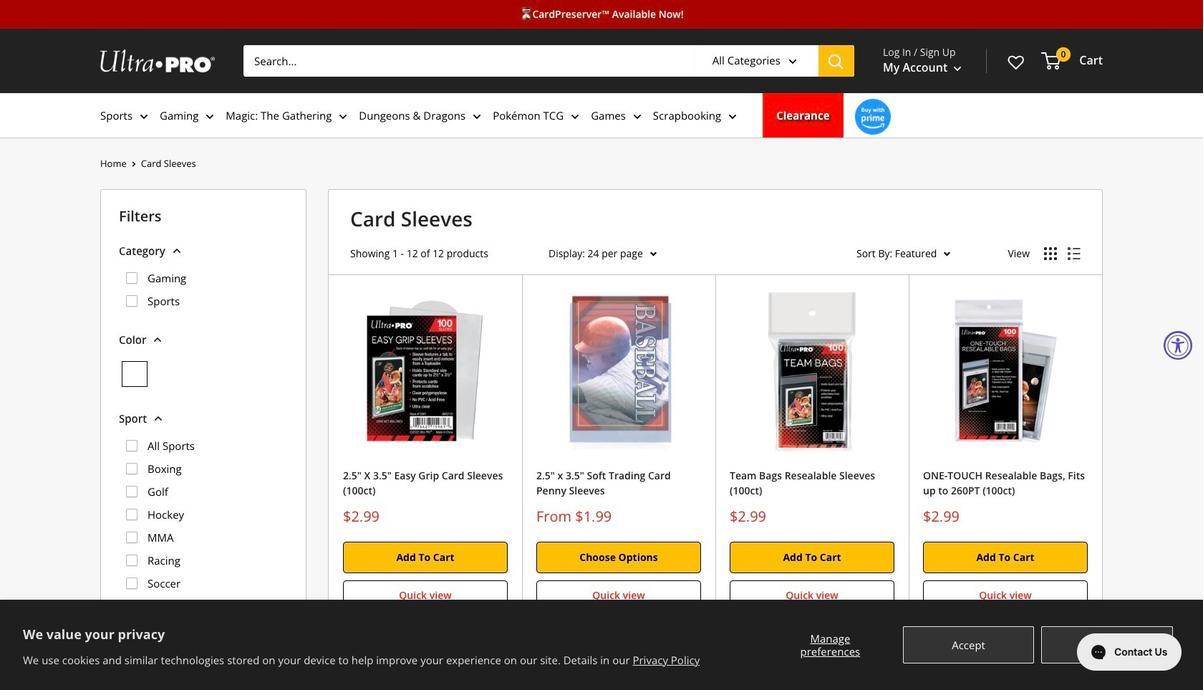 Task type: locate. For each thing, give the bounding box(es) containing it.
list
[[100, 93, 1104, 138], [100, 155, 196, 172], [119, 261, 288, 321], [119, 429, 288, 626], [119, 655, 288, 690]]

display products as list image
[[1068, 247, 1081, 260]]

None search field
[[244, 45, 855, 77]]

arrow right image
[[132, 161, 136, 167]]

search image
[[829, 54, 844, 69]]

2.5" x 3.5" easy grip card sleeves (100ct) | ultra pro international image
[[343, 289, 508, 453]]

display products as grid image
[[1045, 247, 1058, 260]]

Search... text field
[[244, 45, 694, 77]]

None checkbox
[[126, 463, 138, 474], [126, 486, 138, 497], [126, 509, 138, 520], [126, 532, 138, 543], [126, 601, 138, 612], [126, 667, 138, 678], [126, 463, 138, 474], [126, 486, 138, 497], [126, 509, 138, 520], [126, 532, 138, 543], [126, 601, 138, 612], [126, 667, 138, 678]]

None checkbox
[[126, 272, 138, 284], [126, 295, 138, 307], [126, 440, 138, 452], [126, 555, 138, 566], [126, 578, 138, 589], [126, 690, 138, 690], [126, 272, 138, 284], [126, 295, 138, 307], [126, 440, 138, 452], [126, 555, 138, 566], [126, 578, 138, 589], [126, 690, 138, 690]]

pro-fit side-load standard deck inner sleeves (100ct) image
[[343, 639, 508, 690]]

one-touch resealable bags, fits up to 260pt (100ct) | ultra pro international image
[[924, 289, 1089, 453]]

arrow bottom image
[[789, 59, 798, 65], [173, 248, 181, 254], [154, 416, 163, 421], [151, 642, 159, 648]]



Task type: vqa. For each thing, say whether or not it's contained in the screenshot.
the top arrow bottom icon
yes



Task type: describe. For each thing, give the bounding box(es) containing it.
arrow bottom image
[[154, 337, 162, 343]]

ultra pro international image
[[100, 49, 215, 73]]

platinum series card protector sleeves for standard trading cards image
[[924, 639, 1089, 690]]

team bags resealable sleeves (100ct) | ultra pro international image
[[730, 289, 895, 453]]

clear image
[[122, 361, 148, 387]]

easy grade card sleeves (100ct) for standard size cards image
[[730, 639, 895, 690]]

accessibility widget, click to open image
[[1166, 332, 1192, 358]]

2.5" x 3.5" soft trading card penny sleeves | ultra pro international image
[[537, 289, 702, 453]]

graded card resealable sleeves (100ct) image
[[537, 639, 702, 690]]



